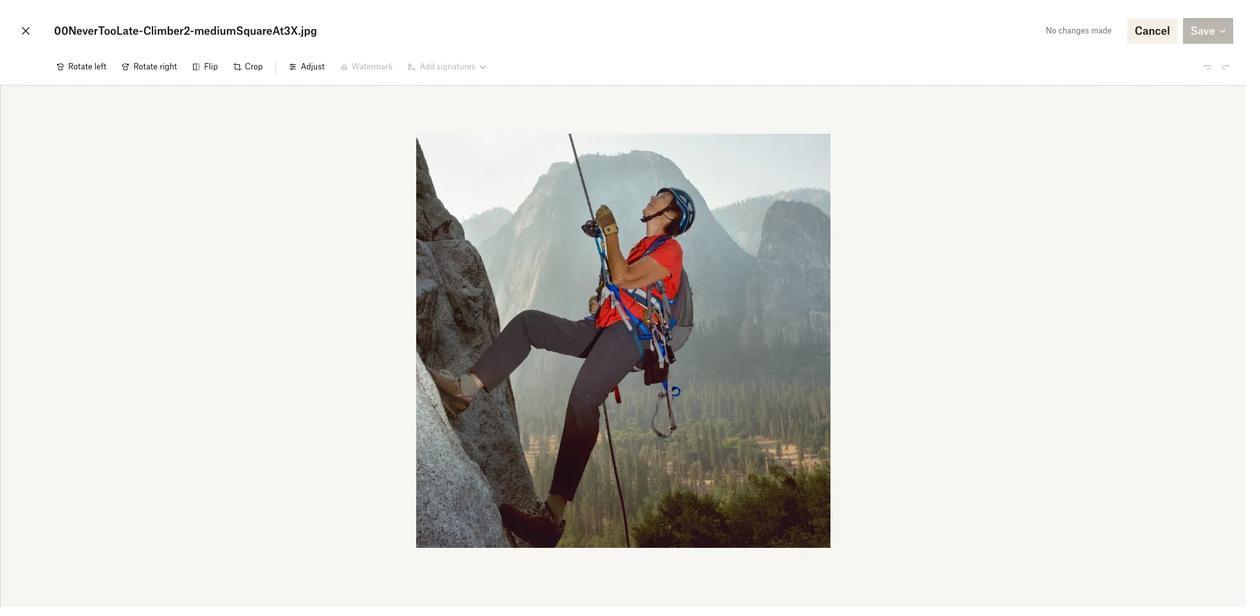 Task type: vqa. For each thing, say whether or not it's contained in the screenshot.
Add Your Thoughts text field
no



Task type: locate. For each thing, give the bounding box(es) containing it.
crop
[[245, 62, 263, 71]]

00nevertoolate-
[[54, 24, 143, 37]]

changes
[[1059, 26, 1089, 35]]

alert
[[946, 279, 1230, 607]]

2 rotate from the left
[[133, 62, 158, 71]]

climber2-
[[143, 24, 194, 37]]

rotate left right in the left of the page
[[133, 62, 158, 71]]

rotate left left
[[68, 62, 92, 71]]

cancel
[[1135, 24, 1170, 37]]

rotate inside "button"
[[68, 62, 92, 71]]

left
[[94, 62, 106, 71]]

1 horizontal spatial rotate
[[133, 62, 158, 71]]

rotate for rotate right
[[133, 62, 158, 71]]

rotate
[[68, 62, 92, 71], [133, 62, 158, 71]]

adjust
[[301, 62, 325, 71]]

rotate for rotate left
[[68, 62, 92, 71]]

no changes made
[[1046, 26, 1112, 35]]

flip button
[[185, 57, 226, 77]]

00nevertoolate-climber2-mediumsquareat3x.jpg
[[54, 24, 317, 37]]

1 rotate from the left
[[68, 62, 92, 71]]

0 horizontal spatial rotate
[[68, 62, 92, 71]]

rotate inside button
[[133, 62, 158, 71]]

no
[[1046, 26, 1056, 35]]

rotate left button
[[49, 57, 114, 77]]

adjust button
[[281, 57, 332, 77]]



Task type: describe. For each thing, give the bounding box(es) containing it.
made
[[1091, 26, 1112, 35]]

close image
[[18, 21, 33, 41]]

flip
[[204, 62, 218, 71]]

mediumsquareat3x.jpg
[[194, 24, 317, 37]]

cancel button
[[1127, 18, 1178, 44]]

crop button
[[226, 57, 270, 77]]

rotate left
[[68, 62, 106, 71]]

rotate right
[[133, 62, 177, 71]]

rotate right button
[[114, 57, 185, 77]]

right
[[160, 62, 177, 71]]



